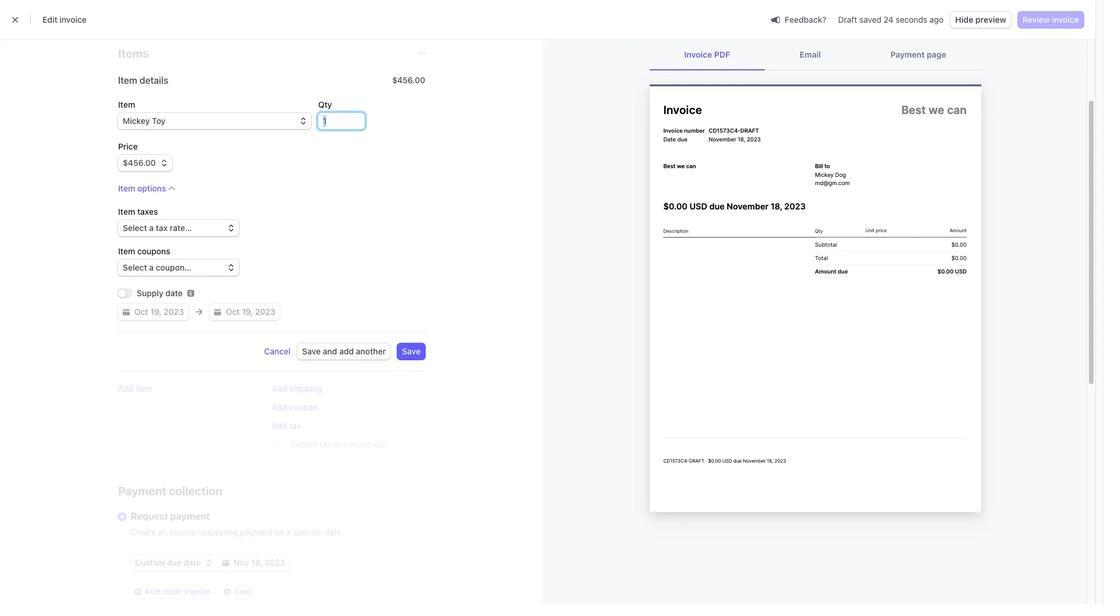 Task type: describe. For each thing, give the bounding box(es) containing it.
invoice pdf
[[685, 49, 730, 59]]

item details
[[118, 75, 168, 86]]

add tax
[[272, 421, 301, 431]]

add coupon button
[[272, 402, 318, 413]]

item for item details
[[118, 75, 137, 86]]

item for item
[[118, 100, 135, 109]]

1 oct 19, 2023 button from the left
[[118, 304, 189, 320]]

details
[[140, 75, 168, 86]]

supply date
[[137, 288, 183, 298]]

payment for payment collection
[[118, 484, 166, 498]]

select a coupon…
[[123, 262, 192, 272]]

select a tax rate…
[[123, 223, 192, 233]]

price
[[118, 141, 138, 151]]

payment collection
[[118, 484, 223, 498]]

coupon…
[[156, 262, 192, 272]]

qty
[[318, 100, 332, 109]]

0 horizontal spatial payment
[[170, 511, 210, 521]]

custom due date button
[[130, 555, 217, 571]]

ach
[[145, 587, 160, 596]]

preview
[[976, 15, 1007, 24]]

specific
[[293, 527, 322, 537]]

1 oct 19, 2023 from the left
[[134, 307, 184, 317]]

invoice for review invoice
[[1053, 15, 1080, 24]]

1 horizontal spatial payment
[[240, 527, 273, 537]]

collection
[[169, 484, 223, 498]]

pdf
[[715, 49, 730, 59]]

draft saved 24 seconds ago
[[839, 15, 944, 24]]

select for taxes
[[123, 223, 147, 233]]

date inside popup button
[[184, 558, 201, 567]]

edit invoice
[[42, 15, 87, 24]]

svg image for oct 19, 2023
[[214, 309, 221, 315]]

another
[[356, 346, 386, 356]]

invoice
[[685, 49, 712, 59]]

2023 up cancel
[[255, 307, 276, 317]]

save for save
[[402, 346, 421, 356]]

item for item taxes
[[118, 207, 135, 217]]

an
[[158, 527, 167, 537]]

add
[[339, 346, 354, 356]]

credit
[[162, 587, 182, 596]]

2 oct 19, 2023 from the left
[[226, 307, 276, 317]]

item for item options
[[118, 183, 135, 193]]

0 vertical spatial date
[[166, 288, 183, 298]]

a for coupon…
[[149, 262, 154, 272]]

add for add coupon
[[272, 402, 287, 412]]

seconds
[[896, 15, 928, 24]]

nov 18, 2023
[[234, 558, 285, 567]]

1 19, from the left
[[150, 307, 162, 317]]

item taxes
[[118, 207, 158, 217]]

a inside the request payment create an invoice requesting payment on a specific date
[[287, 527, 291, 537]]

request payment create an invoice requesting payment on a specific date
[[131, 511, 341, 537]]

automatically
[[334, 439, 385, 449]]

svg image for nov 18, 2023
[[222, 559, 229, 566]]

add for add shipping
[[272, 384, 287, 393]]

options
[[137, 183, 166, 193]]

toolbar containing ach credit transfer
[[130, 585, 256, 599]]

request
[[131, 511, 168, 521]]

review invoice button
[[1018, 12, 1084, 28]]

item for item coupons
[[118, 246, 135, 256]]

due
[[167, 558, 182, 567]]

ago
[[930, 15, 944, 24]]

save for save and add another
[[302, 346, 321, 356]]

ach credit transfer
[[145, 587, 211, 596]]

cancel
[[264, 346, 291, 356]]

cancel button
[[264, 346, 291, 357]]

date inside the request payment create an invoice requesting payment on a specific date
[[325, 527, 341, 537]]

a for tax
[[149, 223, 154, 233]]

collect
[[290, 439, 318, 449]]

remove ach credit transfer image
[[134, 588, 141, 595]]



Task type: vqa. For each thing, say whether or not it's contained in the screenshot.
a inside the 'dropdown button'
yes



Task type: locate. For each thing, give the bounding box(es) containing it.
0 horizontal spatial $456.00
[[123, 158, 156, 168]]

item left options
[[118, 183, 135, 193]]

1 horizontal spatial svg image
[[214, 309, 221, 315]]

1 vertical spatial svg image
[[123, 309, 130, 315]]

date
[[166, 288, 183, 298], [325, 527, 341, 537], [184, 558, 201, 567]]

1 horizontal spatial 19,
[[242, 307, 253, 317]]

0 horizontal spatial 19,
[[150, 307, 162, 317]]

2 select from the top
[[123, 262, 147, 272]]

0 horizontal spatial save
[[302, 346, 321, 356]]

invoice for edit invoice
[[60, 15, 87, 24]]

and
[[323, 346, 337, 356]]

add up add coupon
[[272, 384, 287, 393]]

2 19, from the left
[[242, 307, 253, 317]]

payment left page
[[891, 49, 925, 59]]

edit
[[42, 15, 57, 24]]

1 vertical spatial payment
[[118, 484, 166, 498]]

1 horizontal spatial svg image
[[161, 160, 167, 166]]

payment left the on
[[240, 527, 273, 537]]

select a coupon… button
[[118, 260, 239, 276]]

a inside dropdown button
[[149, 262, 154, 272]]

add
[[118, 384, 134, 393], [272, 384, 287, 393], [272, 402, 287, 412], [272, 421, 287, 431]]

24
[[884, 15, 894, 24]]

2 save from the left
[[402, 346, 421, 356]]

coupons
[[137, 246, 170, 256]]

2 oct 19, 2023 button from the left
[[210, 304, 280, 320]]

select down item taxes
[[123, 223, 147, 233]]

select for coupons
[[123, 262, 147, 272]]

supply
[[137, 288, 163, 298]]

invoice right review
[[1053, 15, 1080, 24]]

save inside button
[[302, 346, 321, 356]]

oct 19, 2023 button
[[118, 304, 189, 320], [210, 304, 280, 320]]

add item
[[118, 384, 153, 393]]

svg image up options
[[161, 160, 167, 166]]

collect tax automatically
[[290, 439, 385, 449]]

tab list containing invoice pdf
[[650, 40, 982, 70]]

svg image inside nov 18, 2023 button
[[222, 559, 229, 566]]

svg image for custom due date
[[205, 559, 212, 566]]

2 horizontal spatial svg image
[[222, 559, 229, 566]]

svg image inside '$456.00' popup button
[[161, 160, 167, 166]]

page
[[927, 49, 947, 59]]

2023 right 18,
[[265, 558, 285, 567]]

svg image for $456.00
[[161, 160, 167, 166]]

1 vertical spatial tax
[[289, 421, 301, 431]]

item
[[136, 384, 153, 393]]

mickey toy
[[123, 116, 166, 126]]

items
[[118, 47, 149, 60]]

hide
[[956, 15, 974, 24]]

requesting
[[198, 527, 238, 537]]

date right specific
[[325, 527, 341, 537]]

2 item from the top
[[118, 100, 135, 109]]

oct 19, 2023
[[134, 307, 184, 317], [226, 307, 276, 317]]

oct 19, 2023 up cancel
[[226, 307, 276, 317]]

2 vertical spatial svg image
[[222, 559, 229, 566]]

tax for collect tax automatically
[[320, 439, 332, 449]]

remove card image
[[224, 588, 231, 595]]

toolbar
[[130, 585, 256, 599]]

coupon
[[289, 402, 318, 412]]

$456.00 inside '$456.00' popup button
[[123, 158, 156, 168]]

invoice right the an
[[169, 527, 196, 537]]

saved
[[860, 15, 882, 24]]

add shipping button
[[272, 383, 322, 395]]

tax inside button
[[289, 421, 301, 431]]

save button
[[398, 343, 425, 360]]

oct 19, 2023 button up cancel
[[210, 304, 280, 320]]

0 horizontal spatial oct 19, 2023
[[134, 307, 184, 317]]

$456.00 button
[[118, 155, 172, 171]]

a right the on
[[287, 527, 291, 537]]

1 select from the top
[[123, 223, 147, 233]]

payment inside tab list
[[891, 49, 925, 59]]

a down coupons in the left of the page
[[149, 262, 154, 272]]

tab list
[[650, 40, 982, 70]]

item left coupons in the left of the page
[[118, 246, 135, 256]]

0 horizontal spatial tax
[[156, 223, 168, 233]]

save
[[302, 346, 321, 356], [402, 346, 421, 356]]

add coupon
[[272, 402, 318, 412]]

custom
[[135, 558, 165, 567]]

select inside popup button
[[123, 223, 147, 233]]

add up add tax
[[272, 402, 287, 412]]

nov 18, 2023 button
[[218, 555, 290, 571]]

1 horizontal spatial save
[[402, 346, 421, 356]]

1 oct from the left
[[134, 307, 148, 317]]

date right supply
[[166, 288, 183, 298]]

tax inside popup button
[[156, 223, 168, 233]]

oct 19, 2023 down supply date
[[134, 307, 184, 317]]

2 vertical spatial date
[[184, 558, 201, 567]]

tax down add coupon button
[[289, 421, 301, 431]]

0 horizontal spatial svg image
[[123, 309, 130, 315]]

payment up "request"
[[118, 484, 166, 498]]

1 horizontal spatial date
[[184, 558, 201, 567]]

nov
[[234, 558, 249, 567]]

3 item from the top
[[118, 183, 135, 193]]

add left item
[[118, 384, 134, 393]]

svg image
[[161, 160, 167, 166], [123, 309, 130, 315], [222, 559, 229, 566]]

18,
[[251, 558, 263, 567]]

on
[[275, 527, 284, 537]]

add shipping
[[272, 384, 322, 393]]

2023 inside button
[[265, 558, 285, 567]]

1 vertical spatial select
[[123, 262, 147, 272]]

tax for add tax
[[289, 421, 301, 431]]

0 vertical spatial svg image
[[161, 160, 167, 166]]

0 horizontal spatial oct
[[134, 307, 148, 317]]

tax left the rate…
[[156, 223, 168, 233]]

add inside "button"
[[118, 384, 134, 393]]

svg image inside 'oct 19, 2023' button
[[214, 309, 221, 315]]

email
[[800, 49, 821, 59]]

1 vertical spatial date
[[325, 527, 341, 537]]

hide preview button
[[951, 12, 1011, 28]]

svg image
[[214, 309, 221, 315], [205, 559, 212, 566]]

draft
[[839, 15, 858, 24]]

1 horizontal spatial $456.00
[[392, 75, 425, 85]]

toy
[[152, 116, 166, 126]]

0 vertical spatial tax
[[156, 223, 168, 233]]

save right another
[[402, 346, 421, 356]]

feedback? button
[[767, 11, 832, 28]]

custom due date
[[135, 558, 201, 567]]

1 save from the left
[[302, 346, 321, 356]]

None text field
[[318, 113, 365, 129]]

select a tax rate… button
[[118, 220, 239, 236]]

svg image for oct 19, 2023
[[123, 309, 130, 315]]

2023
[[164, 307, 184, 317], [255, 307, 276, 317], [265, 558, 285, 567]]

save and add another
[[302, 346, 386, 356]]

item options
[[118, 183, 166, 193]]

1 vertical spatial a
[[149, 262, 154, 272]]

invoice
[[60, 15, 87, 24], [1053, 15, 1080, 24], [169, 527, 196, 537]]

invoice inside the request payment create an invoice requesting payment on a specific date
[[169, 527, 196, 537]]

save left the and
[[302, 346, 321, 356]]

payment page
[[891, 49, 947, 59]]

1 vertical spatial svg image
[[205, 559, 212, 566]]

1 horizontal spatial oct 19, 2023
[[226, 307, 276, 317]]

0 vertical spatial svg image
[[214, 309, 221, 315]]

2 horizontal spatial date
[[325, 527, 341, 537]]

0 horizontal spatial invoice
[[60, 15, 87, 24]]

0 vertical spatial a
[[149, 223, 154, 233]]

0 horizontal spatial svg image
[[205, 559, 212, 566]]

2023 down supply date
[[164, 307, 184, 317]]

save inside button
[[402, 346, 421, 356]]

0 vertical spatial select
[[123, 223, 147, 233]]

oct
[[134, 307, 148, 317], [226, 307, 240, 317]]

hide preview
[[956, 15, 1007, 24]]

2 vertical spatial tax
[[320, 439, 332, 449]]

save and add another button
[[298, 343, 391, 360]]

1 vertical spatial payment
[[240, 527, 273, 537]]

item left taxes
[[118, 207, 135, 217]]

svg image inside custom due date popup button
[[205, 559, 212, 566]]

2 vertical spatial a
[[287, 527, 291, 537]]

transfer
[[184, 587, 211, 596]]

item coupons
[[118, 246, 170, 256]]

invoice right edit
[[60, 15, 87, 24]]

19,
[[150, 307, 162, 317], [242, 307, 253, 317]]

item
[[118, 75, 137, 86], [118, 100, 135, 109], [118, 183, 135, 193], [118, 207, 135, 217], [118, 246, 135, 256]]

1 item from the top
[[118, 75, 137, 86]]

shipping
[[289, 384, 322, 393]]

create
[[131, 527, 156, 537]]

mickey
[[123, 116, 150, 126]]

oct 19, 2023 button down supply
[[118, 304, 189, 320]]

review
[[1023, 15, 1050, 24]]

0 vertical spatial payment
[[891, 49, 925, 59]]

item inside button
[[118, 183, 135, 193]]

item up mickey
[[118, 100, 135, 109]]

select inside dropdown button
[[123, 262, 147, 272]]

0 horizontal spatial payment
[[118, 484, 166, 498]]

review invoice
[[1023, 15, 1080, 24]]

4 item from the top
[[118, 207, 135, 217]]

item options button
[[118, 183, 175, 194]]

a down taxes
[[149, 223, 154, 233]]

svg image down select a coupon…
[[123, 309, 130, 315]]

0 horizontal spatial oct 19, 2023 button
[[118, 304, 189, 320]]

a
[[149, 223, 154, 233], [149, 262, 154, 272], [287, 527, 291, 537]]

card
[[235, 587, 251, 596]]

payment for payment page
[[891, 49, 925, 59]]

date right due
[[184, 558, 201, 567]]

payment down collection
[[170, 511, 210, 521]]

invoice inside button
[[1053, 15, 1080, 24]]

2 horizontal spatial tax
[[320, 439, 332, 449]]

add for add item
[[118, 384, 134, 393]]

0 horizontal spatial date
[[166, 288, 183, 298]]

add for add tax
[[272, 421, 287, 431]]

5 item from the top
[[118, 246, 135, 256]]

1 horizontal spatial tax
[[289, 421, 301, 431]]

1 horizontal spatial invoice
[[169, 527, 196, 537]]

add down add coupon button
[[272, 421, 287, 431]]

add item button
[[118, 383, 153, 395]]

payment
[[891, 49, 925, 59], [118, 484, 166, 498]]

select down "item coupons"
[[123, 262, 147, 272]]

feedback?
[[785, 14, 827, 24]]

taxes
[[137, 207, 158, 217]]

0 vertical spatial payment
[[170, 511, 210, 521]]

1 horizontal spatial oct
[[226, 307, 240, 317]]

1 horizontal spatial payment
[[891, 49, 925, 59]]

add tax button
[[272, 420, 301, 432]]

item left details
[[118, 75, 137, 86]]

mickey toy button
[[118, 113, 311, 129]]

a inside popup button
[[149, 223, 154, 233]]

tax right collect
[[320, 439, 332, 449]]

0 vertical spatial $456.00
[[392, 75, 425, 85]]

2 horizontal spatial invoice
[[1053, 15, 1080, 24]]

1 vertical spatial $456.00
[[123, 158, 156, 168]]

svg image left nov on the bottom left of the page
[[222, 559, 229, 566]]

1 horizontal spatial oct 19, 2023 button
[[210, 304, 280, 320]]

$456.00
[[392, 75, 425, 85], [123, 158, 156, 168]]

rate…
[[170, 223, 192, 233]]

2 oct from the left
[[226, 307, 240, 317]]



